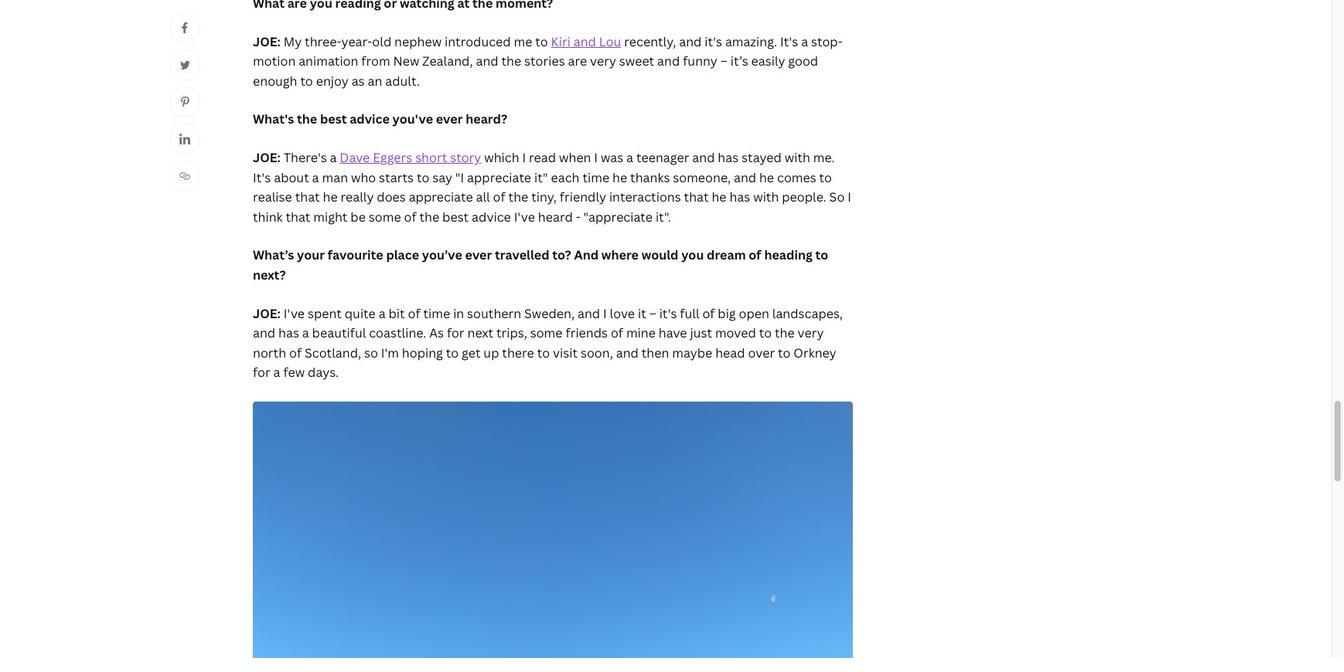 Task type: locate. For each thing, give the bounding box(es) containing it.
a left the 'bit'
[[379, 305, 386, 322]]

he down was on the top
[[613, 169, 627, 186]]

kiri
[[551, 33, 571, 50]]

of down love at the left
[[611, 325, 623, 342]]

the right the what's
[[297, 111, 317, 128]]

1 vertical spatial ever
[[465, 247, 492, 264]]

an
[[368, 73, 382, 90]]

has up someone,
[[718, 149, 739, 166]]

0 horizontal spatial with
[[753, 189, 779, 206]]

some down sweden,
[[530, 325, 563, 342]]

the down me
[[502, 53, 521, 70]]

joe: for there's a
[[253, 149, 281, 166]]

0 vertical spatial advice
[[350, 111, 390, 128]]

and down mine
[[616, 345, 639, 362]]

0 horizontal spatial it's
[[659, 305, 677, 322]]

comes
[[777, 169, 817, 186]]

over
[[748, 345, 775, 362]]

0 horizontal spatial advice
[[350, 111, 390, 128]]

and up someone,
[[692, 149, 715, 166]]

tiny,
[[532, 189, 557, 206]]

amazing.
[[725, 33, 777, 50]]

1 vertical spatial with
[[753, 189, 779, 206]]

full
[[680, 305, 700, 322]]

some down the does
[[369, 209, 401, 226]]

it
[[638, 305, 646, 322]]

place
[[386, 247, 419, 264]]

with
[[785, 149, 811, 166], [753, 189, 779, 206]]

favourite
[[328, 247, 383, 264]]

i'm
[[381, 345, 399, 362]]

of right the 'bit'
[[408, 305, 420, 322]]

i left love at the left
[[603, 305, 607, 322]]

0 vertical spatial –
[[721, 53, 728, 70]]

to left enjoy
[[300, 73, 313, 90]]

for
[[447, 325, 465, 342], [253, 365, 271, 382]]

to right heading
[[816, 247, 829, 264]]

which i read when i was a teenager and has stayed with me. it's about a man who starts to say "i appreciate it" each time he thanks someone, and he comes to realise that he really does appreciate all of the tiny, friendly interactions that he has with people. so i think that might be some of the best advice i've heard - "appreciate it".
[[253, 149, 851, 226]]

ever for you've
[[465, 247, 492, 264]]

where
[[602, 247, 639, 264]]

it's up have
[[659, 305, 677, 322]]

i left was on the top
[[594, 149, 598, 166]]

0 horizontal spatial ever
[[436, 111, 463, 128]]

best down enjoy
[[320, 111, 347, 128]]

i right so
[[848, 189, 851, 206]]

0 horizontal spatial i've
[[284, 305, 305, 322]]

was
[[601, 149, 624, 166]]

ever right you've
[[465, 247, 492, 264]]

time up friendly on the top
[[583, 169, 610, 186]]

the inside 'i've spent quite a bit of time in southern sweden, and i love it – it's full of big open landscapes, and has a beautiful coastline. as for next trips, some friends of mine have just moved to the very north of scotland, so i'm hoping to get up there to visit soon, and then maybe head over to orkney for a few days.'
[[775, 325, 795, 342]]

joe turner canva software engineer image
[[253, 402, 853, 659]]

and down recently, on the top
[[658, 53, 680, 70]]

it's
[[705, 33, 722, 50], [659, 305, 677, 322]]

has up 'north'
[[278, 325, 299, 342]]

0 horizontal spatial time
[[423, 305, 450, 322]]

0 vertical spatial i've
[[514, 209, 535, 226]]

of left the big
[[703, 305, 715, 322]]

you've
[[422, 247, 462, 264]]

heading
[[764, 247, 813, 264]]

i've left spent
[[284, 305, 305, 322]]

what's the best advice you've ever heard?
[[253, 111, 507, 128]]

and up are
[[574, 33, 596, 50]]

2 vertical spatial has
[[278, 325, 299, 342]]

lou
[[599, 33, 621, 50]]

for down 'north'
[[253, 365, 271, 382]]

–
[[721, 53, 728, 70], [649, 305, 657, 322]]

the down 'landscapes,'
[[775, 325, 795, 342]]

nephew
[[395, 33, 442, 50]]

1 vertical spatial for
[[253, 365, 271, 382]]

advice up joe: there's a dave eggers short story
[[350, 111, 390, 128]]

it's up funny
[[705, 33, 722, 50]]

1 vertical spatial –
[[649, 305, 657, 322]]

advice
[[350, 111, 390, 128], [472, 209, 511, 226]]

0 vertical spatial time
[[583, 169, 610, 186]]

1 horizontal spatial very
[[798, 325, 824, 342]]

0 horizontal spatial very
[[590, 53, 616, 70]]

appreciate down "say"
[[409, 189, 473, 206]]

1 horizontal spatial advice
[[472, 209, 511, 226]]

eggers
[[373, 149, 412, 166]]

0 horizontal spatial it's
[[253, 169, 271, 186]]

1 horizontal spatial ever
[[465, 247, 492, 264]]

the up you've
[[420, 209, 439, 226]]

he down stayed
[[760, 169, 774, 186]]

story
[[450, 149, 481, 166]]

to up over
[[759, 325, 772, 342]]

1 horizontal spatial for
[[447, 325, 465, 342]]

a up good
[[801, 33, 808, 50]]

he
[[613, 169, 627, 186], [760, 169, 774, 186], [323, 189, 338, 206], [712, 189, 727, 206]]

to?
[[552, 247, 571, 264]]

1 horizontal spatial some
[[530, 325, 563, 342]]

heard?
[[466, 111, 507, 128]]

1 vertical spatial best
[[442, 209, 469, 226]]

joe: up about
[[253, 149, 281, 166]]

open
[[739, 305, 770, 322]]

"i
[[455, 169, 464, 186]]

joe: up motion at the top of the page
[[253, 33, 281, 50]]

a left man
[[312, 169, 319, 186]]

that down about
[[295, 189, 320, 206]]

i've down tiny,
[[514, 209, 535, 226]]

stories
[[524, 53, 565, 70]]

ever inside what's your favourite place you've ever travelled to? and where would you dream of heading to next?
[[465, 247, 492, 264]]

0 horizontal spatial –
[[649, 305, 657, 322]]

0 vertical spatial joe:
[[253, 33, 281, 50]]

2 joe: from the top
[[253, 149, 281, 166]]

0 vertical spatial some
[[369, 209, 401, 226]]

appreciate down which
[[467, 169, 531, 186]]

motion
[[253, 53, 296, 70]]

very down lou
[[590, 53, 616, 70]]

that right think
[[286, 209, 311, 226]]

0 vertical spatial it's
[[705, 33, 722, 50]]

best
[[320, 111, 347, 128], [442, 209, 469, 226]]

0 vertical spatial ever
[[436, 111, 463, 128]]

sweden,
[[524, 305, 575, 322]]

soon,
[[581, 345, 613, 362]]

for right as
[[447, 325, 465, 342]]

to down me.
[[820, 169, 832, 186]]

1 horizontal spatial with
[[785, 149, 811, 166]]

i
[[522, 149, 526, 166], [594, 149, 598, 166], [848, 189, 851, 206], [603, 305, 607, 322]]

recently, and it's amazing. it's a stop- motion animation from new zealand, and the stories are very sweet and funny – it's easily good enough to enjoy as an adult.
[[253, 33, 843, 90]]

0 vertical spatial best
[[320, 111, 347, 128]]

me
[[514, 33, 532, 50]]

1 vertical spatial it's
[[253, 169, 271, 186]]

1 vertical spatial appreciate
[[409, 189, 473, 206]]

few
[[283, 365, 305, 382]]

0 vertical spatial appreciate
[[467, 169, 531, 186]]

of right 'dream'
[[749, 247, 762, 264]]

has
[[718, 149, 739, 166], [730, 189, 750, 206], [278, 325, 299, 342]]

best down "i
[[442, 209, 469, 226]]

kiri and lou link
[[551, 33, 621, 50]]

that
[[295, 189, 320, 206], [684, 189, 709, 206], [286, 209, 311, 226]]

to right over
[[778, 345, 791, 362]]

travelled
[[495, 247, 550, 264]]

a
[[801, 33, 808, 50], [330, 149, 337, 166], [627, 149, 634, 166], [312, 169, 319, 186], [379, 305, 386, 322], [302, 325, 309, 342], [274, 365, 280, 382]]

1 horizontal spatial best
[[442, 209, 469, 226]]

joe: down next?
[[253, 305, 281, 322]]

1 horizontal spatial time
[[583, 169, 610, 186]]

to
[[535, 33, 548, 50], [300, 73, 313, 90], [417, 169, 430, 186], [820, 169, 832, 186], [816, 247, 829, 264], [759, 325, 772, 342], [446, 345, 459, 362], [537, 345, 550, 362], [778, 345, 791, 362]]

man
[[322, 169, 348, 186]]

1 vertical spatial very
[[798, 325, 824, 342]]

1 vertical spatial some
[[530, 325, 563, 342]]

0 vertical spatial very
[[590, 53, 616, 70]]

joe: there's a dave eggers short story
[[253, 149, 481, 166]]

friends
[[566, 325, 608, 342]]

of right "all"
[[493, 189, 506, 206]]

joe: for my three-year-old nephew introduced me to
[[253, 33, 281, 50]]

the
[[502, 53, 521, 70], [297, 111, 317, 128], [509, 189, 529, 206], [420, 209, 439, 226], [775, 325, 795, 342]]

and down stayed
[[734, 169, 757, 186]]

funny
[[683, 53, 718, 70]]

and up 'north'
[[253, 325, 276, 342]]

1 vertical spatial time
[[423, 305, 450, 322]]

friendly
[[560, 189, 606, 206]]

joe:
[[253, 33, 281, 50], [253, 149, 281, 166], [253, 305, 281, 322]]

it's up good
[[780, 33, 798, 50]]

0 vertical spatial it's
[[780, 33, 798, 50]]

0 horizontal spatial some
[[369, 209, 401, 226]]

each
[[551, 169, 580, 186]]

1 vertical spatial i've
[[284, 305, 305, 322]]

time up as
[[423, 305, 450, 322]]

1 horizontal spatial it's
[[705, 33, 722, 50]]

advice down "all"
[[472, 209, 511, 226]]

three-
[[305, 33, 342, 50]]

with up comes
[[785, 149, 811, 166]]

i've inside 'i've spent quite a bit of time in southern sweden, and i love it – it's full of big open landscapes, and has a beautiful coastline. as for next trips, some friends of mine have just moved to the very north of scotland, so i'm hoping to get up there to visit soon, and then maybe head over to orkney for a few days.'
[[284, 305, 305, 322]]

very
[[590, 53, 616, 70], [798, 325, 824, 342]]

there
[[502, 345, 534, 362]]

adult.
[[385, 73, 420, 90]]

– right it
[[649, 305, 657, 322]]

ever right you've
[[436, 111, 463, 128]]

3 joe: from the top
[[253, 305, 281, 322]]

1 vertical spatial advice
[[472, 209, 511, 226]]

it's
[[780, 33, 798, 50], [253, 169, 271, 186]]

to left "say"
[[417, 169, 430, 186]]

1 horizontal spatial –
[[721, 53, 728, 70]]

1 vertical spatial it's
[[659, 305, 677, 322]]

sweet
[[619, 53, 655, 70]]

very down 'landscapes,'
[[798, 325, 824, 342]]

a down spent
[[302, 325, 309, 342]]

scotland,
[[305, 345, 361, 362]]

trips,
[[497, 325, 527, 342]]

has down someone,
[[730, 189, 750, 206]]

1 vertical spatial joe:
[[253, 149, 281, 166]]

dave
[[340, 149, 370, 166]]

and
[[574, 33, 596, 50], [679, 33, 702, 50], [476, 53, 499, 70], [658, 53, 680, 70], [692, 149, 715, 166], [734, 169, 757, 186], [578, 305, 600, 322], [253, 325, 276, 342], [616, 345, 639, 362]]

as
[[352, 73, 365, 90]]

1 joe: from the top
[[253, 33, 281, 50]]

who
[[351, 169, 376, 186]]

1 horizontal spatial i've
[[514, 209, 535, 226]]

does
[[377, 189, 406, 206]]

1 horizontal spatial it's
[[780, 33, 798, 50]]

which
[[484, 149, 519, 166]]

to left get
[[446, 345, 459, 362]]

– left the 'it's'
[[721, 53, 728, 70]]

it's up realise
[[253, 169, 271, 186]]

2 vertical spatial joe:
[[253, 305, 281, 322]]

with down comes
[[753, 189, 779, 206]]



Task type: describe. For each thing, give the bounding box(es) containing it.
it".
[[656, 209, 671, 226]]

a left few
[[274, 365, 280, 382]]

0 vertical spatial with
[[785, 149, 811, 166]]

big
[[718, 305, 736, 322]]

0 horizontal spatial for
[[253, 365, 271, 382]]

"appreciate
[[584, 209, 653, 226]]

it's
[[731, 53, 748, 70]]

some inside which i read when i was a teenager and has stayed with me. it's about a man who starts to say "i appreciate it" each time he thanks someone, and he comes to realise that he really does appreciate all of the tiny, friendly interactions that he has with people. so i think that might be some of the best advice i've heard - "appreciate it".
[[369, 209, 401, 226]]

1 vertical spatial has
[[730, 189, 750, 206]]

the left tiny,
[[509, 189, 529, 206]]

really
[[341, 189, 374, 206]]

advice inside which i read when i was a teenager and has stayed with me. it's about a man who starts to say "i appreciate it" each time he thanks someone, and he comes to realise that he really does appreciate all of the tiny, friendly interactions that he has with people. so i think that might be some of the best advice i've heard - "appreciate it".
[[472, 209, 511, 226]]

introduced
[[445, 33, 511, 50]]

southern
[[467, 305, 521, 322]]

and
[[574, 247, 599, 264]]

time inside which i read when i was a teenager and has stayed with me. it's about a man who starts to say "i appreciate it" each time he thanks someone, and he comes to realise that he really does appreciate all of the tiny, friendly interactions that he has with people. so i think that might be some of the best advice i've heard - "appreciate it".
[[583, 169, 610, 186]]

think
[[253, 209, 283, 226]]

love
[[610, 305, 635, 322]]

north
[[253, 345, 286, 362]]

best inside which i read when i was a teenager and has stayed with me. it's about a man who starts to say "i appreciate it" each time he thanks someone, and he comes to realise that he really does appreciate all of the tiny, friendly interactions that he has with people. so i think that might be some of the best advice i've heard - "appreciate it".
[[442, 209, 469, 226]]

about
[[274, 169, 309, 186]]

in
[[453, 305, 464, 322]]

the inside recently, and it's amazing. it's a stop- motion animation from new zealand, and the stories are very sweet and funny – it's easily good enough to enjoy as an adult.
[[502, 53, 521, 70]]

read
[[529, 149, 556, 166]]

of down the does
[[404, 209, 417, 226]]

say
[[433, 169, 452, 186]]

it's inside which i read when i was a teenager and has stayed with me. it's about a man who starts to say "i appreciate it" each time he thanks someone, and he comes to realise that he really does appreciate all of the tiny, friendly interactions that he has with people. so i think that might be some of the best advice i've heard - "appreciate it".
[[253, 169, 271, 186]]

stop-
[[811, 33, 843, 50]]

thanks
[[630, 169, 670, 186]]

up
[[484, 345, 499, 362]]

visit
[[553, 345, 578, 362]]

year-
[[341, 33, 372, 50]]

and up funny
[[679, 33, 702, 50]]

animation
[[299, 53, 358, 70]]

all
[[476, 189, 490, 206]]

so
[[830, 189, 845, 206]]

stayed
[[742, 149, 782, 166]]

0 horizontal spatial best
[[320, 111, 347, 128]]

what's your favourite place you've ever travelled to? and where would you dream of heading to next?
[[253, 247, 829, 284]]

a right was on the top
[[627, 149, 634, 166]]

easily
[[751, 53, 785, 70]]

dave eggers short story link
[[340, 149, 481, 166]]

might
[[313, 209, 348, 226]]

0 vertical spatial has
[[718, 149, 739, 166]]

very inside recently, and it's amazing. it's a stop- motion animation from new zealand, and the stories are very sweet and funny – it's easily good enough to enjoy as an adult.
[[590, 53, 616, 70]]

i left read
[[522, 149, 526, 166]]

enjoy
[[316, 73, 349, 90]]

mine
[[626, 325, 656, 342]]

heard
[[538, 209, 573, 226]]

you've
[[393, 111, 433, 128]]

maybe
[[672, 345, 713, 362]]

ever for you've
[[436, 111, 463, 128]]

to right me
[[535, 33, 548, 50]]

has inside 'i've spent quite a bit of time in southern sweden, and i love it – it's full of big open landscapes, and has a beautiful coastline. as for next trips, some friends of mine have just moved to the very north of scotland, so i'm hoping to get up there to visit soon, and then maybe head over to orkney for a few days.'
[[278, 325, 299, 342]]

spent
[[308, 305, 342, 322]]

to inside what's your favourite place you've ever travelled to? and where would you dream of heading to next?
[[816, 247, 829, 264]]

i've spent quite a bit of time in southern sweden, and i love it – it's full of big open landscapes, and has a beautiful coastline. as for next trips, some friends of mine have just moved to the very north of scotland, so i'm hoping to get up there to visit soon, and then maybe head over to orkney for a few days.
[[253, 305, 843, 382]]

short
[[415, 149, 447, 166]]

of inside what's your favourite place you've ever travelled to? and where would you dream of heading to next?
[[749, 247, 762, 264]]

when
[[559, 149, 591, 166]]

i inside 'i've spent quite a bit of time in southern sweden, and i love it – it's full of big open landscapes, and has a beautiful coastline. as for next trips, some friends of mine have just moved to the very north of scotland, so i'm hoping to get up there to visit soon, and then maybe head over to orkney for a few days.'
[[603, 305, 607, 322]]

to left visit
[[537, 345, 550, 362]]

days.
[[308, 365, 339, 382]]

some inside 'i've spent quite a bit of time in southern sweden, and i love it – it's full of big open landscapes, and has a beautiful coastline. as for next trips, some friends of mine have just moved to the very north of scotland, so i'm hoping to get up there to visit soon, and then maybe head over to orkney for a few days.'
[[530, 325, 563, 342]]

starts
[[379, 169, 414, 186]]

get
[[462, 345, 481, 362]]

very inside 'i've spent quite a bit of time in southern sweden, and i love it – it's full of big open landscapes, and has a beautiful coastline. as for next trips, some friends of mine have just moved to the very north of scotland, so i'm hoping to get up there to visit soon, and then maybe head over to orkney for a few days.'
[[798, 325, 824, 342]]

– inside recently, and it's amazing. it's a stop- motion animation from new zealand, and the stories are very sweet and funny – it's easily good enough to enjoy as an adult.
[[721, 53, 728, 70]]

that down someone,
[[684, 189, 709, 206]]

i've inside which i read when i was a teenager and has stayed with me. it's about a man who starts to say "i appreciate it" each time he thanks someone, and he comes to realise that he really does appreciate all of the tiny, friendly interactions that he has with people. so i think that might be some of the best advice i've heard - "appreciate it".
[[514, 209, 535, 226]]

he down someone,
[[712, 189, 727, 206]]

my
[[284, 33, 302, 50]]

a inside recently, and it's amazing. it's a stop- motion animation from new zealand, and the stories are very sweet and funny – it's easily good enough to enjoy as an adult.
[[801, 33, 808, 50]]

interactions
[[609, 189, 681, 206]]

it's inside recently, and it's amazing. it's a stop- motion animation from new zealand, and the stories are very sweet and funny – it's easily good enough to enjoy as an adult.
[[780, 33, 798, 50]]

me.
[[814, 149, 835, 166]]

joe: my three-year-old nephew introduced me to kiri and lou
[[253, 33, 621, 50]]

beautiful
[[312, 325, 366, 342]]

new
[[393, 53, 420, 70]]

someone,
[[673, 169, 731, 186]]

next
[[468, 325, 494, 342]]

it's inside 'i've spent quite a bit of time in southern sweden, and i love it – it's full of big open landscapes, and has a beautiful coastline. as for next trips, some friends of mine have just moved to the very north of scotland, so i'm hoping to get up there to visit soon, and then maybe head over to orkney for a few days.'
[[659, 305, 677, 322]]

he up "might"
[[323, 189, 338, 206]]

just
[[690, 325, 712, 342]]

realise
[[253, 189, 292, 206]]

enough
[[253, 73, 297, 90]]

what's
[[253, 111, 294, 128]]

so
[[364, 345, 378, 362]]

quite
[[345, 305, 376, 322]]

people.
[[782, 189, 827, 206]]

recently,
[[624, 33, 676, 50]]

what's
[[253, 247, 294, 264]]

and down introduced
[[476, 53, 499, 70]]

to inside recently, and it's amazing. it's a stop- motion animation from new zealand, and the stories are very sweet and funny – it's easily good enough to enjoy as an adult.
[[300, 73, 313, 90]]

good
[[788, 53, 818, 70]]

from
[[361, 53, 390, 70]]

landscapes,
[[772, 305, 843, 322]]

a up man
[[330, 149, 337, 166]]

are
[[568, 53, 587, 70]]

there's
[[284, 149, 327, 166]]

it's inside recently, and it's amazing. it's a stop- motion animation from new zealand, and the stories are very sweet and funny – it's easily good enough to enjoy as an adult.
[[705, 33, 722, 50]]

-
[[576, 209, 581, 226]]

then
[[642, 345, 669, 362]]

orkney
[[794, 345, 837, 362]]

you
[[682, 247, 704, 264]]

and up friends
[[578, 305, 600, 322]]

hoping
[[402, 345, 443, 362]]

time inside 'i've spent quite a bit of time in southern sweden, and i love it – it's full of big open landscapes, and has a beautiful coastline. as for next trips, some friends of mine have just moved to the very north of scotland, so i'm hoping to get up there to visit soon, and then maybe head over to orkney for a few days.'
[[423, 305, 450, 322]]

zealand,
[[423, 53, 473, 70]]

old
[[372, 33, 392, 50]]

0 vertical spatial for
[[447, 325, 465, 342]]

– inside 'i've spent quite a bit of time in southern sweden, and i love it – it's full of big open landscapes, and has a beautiful coastline. as for next trips, some friends of mine have just moved to the very north of scotland, so i'm hoping to get up there to visit soon, and then maybe head over to orkney for a few days.'
[[649, 305, 657, 322]]

coastline.
[[369, 325, 426, 342]]

moved
[[715, 325, 756, 342]]

of up few
[[289, 345, 302, 362]]

teenager
[[637, 149, 689, 166]]



Task type: vqa. For each thing, say whether or not it's contained in the screenshot.
contact
no



